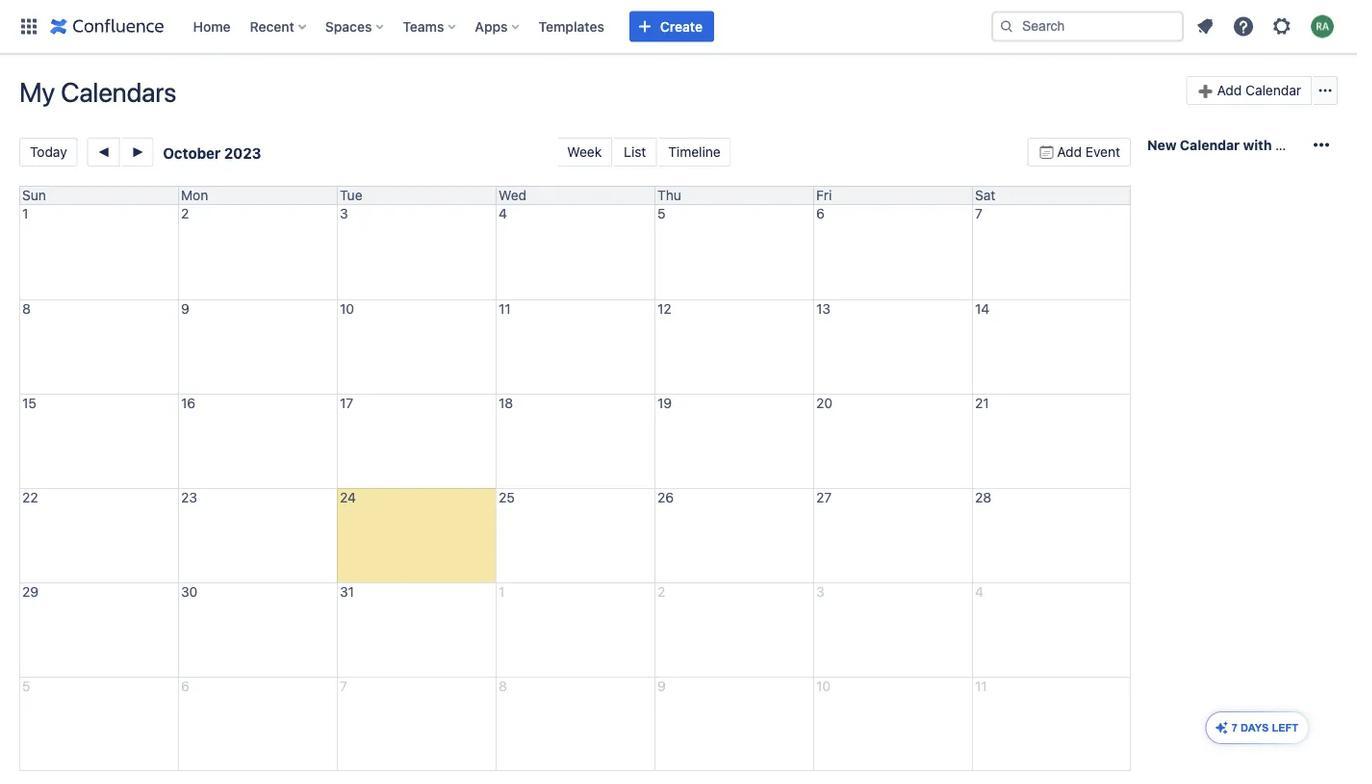 Task type: locate. For each thing, give the bounding box(es) containing it.
23
[[181, 490, 197, 505]]

settings icon image
[[1271, 15, 1294, 38]]

18
[[499, 395, 513, 411]]

1 vertical spatial 10
[[816, 678, 831, 694]]

1 horizontal spatial calendar
[[1246, 82, 1302, 98]]

5 down thu
[[658, 206, 666, 221]]

8
[[22, 301, 31, 317], [499, 678, 507, 694]]

3 down "tue"
[[340, 206, 348, 221]]

0 horizontal spatial 6
[[181, 678, 189, 694]]

apps
[[475, 18, 508, 34]]

thu
[[658, 187, 681, 203]]

0 horizontal spatial calendar
[[1180, 137, 1240, 153]]

0 vertical spatial 1
[[22, 206, 28, 221]]

7 days left
[[1232, 722, 1299, 734]]

teams
[[403, 18, 444, 34]]

0 vertical spatial 4
[[499, 206, 507, 221]]

9
[[181, 301, 189, 317], [658, 678, 666, 694]]

left
[[1272, 722, 1299, 734]]

1 horizontal spatial add
[[1217, 82, 1242, 98]]

add event image
[[1038, 144, 1054, 160]]

new calendar with deadlines!
[[1148, 137, 1345, 153]]

help icon image
[[1232, 15, 1255, 38]]

0 vertical spatial 8
[[22, 301, 31, 317]]

0 vertical spatial 11
[[499, 301, 511, 317]]

30
[[181, 584, 198, 600]]

1 vertical spatial 1
[[499, 584, 505, 600]]

1 vertical spatial 6
[[181, 678, 189, 694]]

1 vertical spatial 3
[[816, 584, 825, 600]]

26
[[658, 490, 674, 505]]

5
[[658, 206, 666, 221], [22, 678, 30, 694]]

calendar
[[1246, 82, 1302, 98], [1180, 137, 1240, 153]]

2 down mon
[[181, 206, 189, 221]]

1 horizontal spatial 10
[[816, 678, 831, 694]]

3
[[340, 206, 348, 221], [816, 584, 825, 600]]

6 down fri
[[816, 206, 825, 221]]

0 horizontal spatial 4
[[499, 206, 507, 221]]

6 down 30
[[181, 678, 189, 694]]

add event button
[[1028, 138, 1131, 167]]

teams button
[[397, 11, 463, 42]]

1
[[22, 206, 28, 221], [499, 584, 505, 600]]

0 vertical spatial add
[[1217, 82, 1242, 98]]

today button
[[19, 138, 78, 167]]

7 right 'premium icon'
[[1232, 722, 1238, 734]]

2 vertical spatial 7
[[1232, 722, 1238, 734]]

templates link
[[533, 11, 610, 42]]

0 vertical spatial 9
[[181, 301, 189, 317]]

0 vertical spatial 10
[[340, 301, 354, 317]]

apps button
[[469, 11, 527, 42]]

1 down 25
[[499, 584, 505, 600]]

deadlines!
[[1276, 137, 1345, 153]]

1 horizontal spatial 6
[[816, 206, 825, 221]]

add right 'add calendar' icon
[[1217, 82, 1242, 98]]

0 horizontal spatial 5
[[22, 678, 30, 694]]

search image
[[999, 19, 1015, 34]]

calendar inside button
[[1246, 82, 1302, 98]]

templates
[[539, 18, 604, 34]]

10
[[340, 301, 354, 317], [816, 678, 831, 694]]

0 vertical spatial 6
[[816, 206, 825, 221]]

my
[[19, 76, 55, 108]]

1 horizontal spatial 11
[[975, 678, 987, 694]]

0 horizontal spatial 2
[[181, 206, 189, 221]]

16
[[181, 395, 196, 411]]

1 horizontal spatial 1
[[499, 584, 505, 600]]

calendars
[[61, 76, 176, 108]]

7 down 31
[[340, 678, 347, 694]]

add for add event
[[1057, 144, 1082, 160]]

banner
[[0, 0, 1357, 54]]

4 down wed
[[499, 206, 507, 221]]

1 horizontal spatial 3
[[816, 584, 825, 600]]

list
[[624, 144, 646, 160]]

◄
[[97, 144, 110, 159]]

1 down sun
[[22, 206, 28, 221]]

event
[[1086, 144, 1121, 160]]

confluence image
[[50, 15, 164, 38], [50, 15, 164, 38]]

appswitcher icon image
[[17, 15, 40, 38]]

7 down sat
[[975, 206, 983, 221]]

1 horizontal spatial 5
[[658, 206, 666, 221]]

fri
[[816, 187, 832, 203]]

2 down 26
[[658, 584, 666, 600]]

1 vertical spatial add
[[1057, 144, 1082, 160]]

2023
[[224, 144, 261, 161]]

days
[[1241, 722, 1269, 734]]

today
[[30, 144, 67, 160]]

7 inside 7 days left dropdown button
[[1232, 722, 1238, 734]]

3 down 27
[[816, 584, 825, 600]]

11
[[499, 301, 511, 317], [975, 678, 987, 694]]

0 horizontal spatial 3
[[340, 206, 348, 221]]

0 horizontal spatial add
[[1057, 144, 1082, 160]]

week
[[567, 144, 602, 160]]

mon
[[181, 187, 208, 203]]

create
[[660, 18, 703, 34]]

1 vertical spatial 2
[[658, 584, 666, 600]]

►
[[131, 144, 145, 159]]

1 vertical spatial 9
[[658, 678, 666, 694]]

calendar up "with"
[[1246, 82, 1302, 98]]

5 down 29
[[22, 678, 30, 694]]

0 horizontal spatial 11
[[499, 301, 511, 317]]

1 vertical spatial 8
[[499, 678, 507, 694]]

add inside button
[[1217, 82, 1242, 98]]

new
[[1148, 137, 1177, 153]]

0 horizontal spatial 9
[[181, 301, 189, 317]]

1 vertical spatial 7
[[340, 678, 347, 694]]

2
[[181, 206, 189, 221], [658, 584, 666, 600]]

1 vertical spatial calendar
[[1180, 137, 1240, 153]]

7
[[975, 206, 983, 221], [340, 678, 347, 694], [1232, 722, 1238, 734]]

31
[[340, 584, 354, 600]]

0 vertical spatial 7
[[975, 206, 983, 221]]

4 down 28
[[975, 584, 984, 600]]

6
[[816, 206, 825, 221], [181, 678, 189, 694]]

29
[[22, 584, 39, 600]]

22
[[22, 490, 38, 505]]

0 vertical spatial calendar
[[1246, 82, 1302, 98]]

1 vertical spatial 4
[[975, 584, 984, 600]]

17
[[340, 395, 353, 411]]

4
[[499, 206, 507, 221], [975, 584, 984, 600]]

add for add calendar
[[1217, 82, 1242, 98]]

add event
[[1057, 144, 1121, 160]]

12
[[658, 301, 672, 317]]

timeline button
[[659, 138, 731, 167]]

with
[[1243, 137, 1272, 153]]

15
[[22, 395, 36, 411]]

add right add event image
[[1057, 144, 1082, 160]]

add inside button
[[1057, 144, 1082, 160]]

add
[[1217, 82, 1242, 98], [1057, 144, 1082, 160]]

calendar left "with"
[[1180, 137, 1240, 153]]

2 horizontal spatial 7
[[1232, 722, 1238, 734]]

notification icon image
[[1194, 15, 1217, 38]]

premium icon image
[[1215, 720, 1230, 736]]

1 horizontal spatial 8
[[499, 678, 507, 694]]

spaces
[[325, 18, 372, 34]]



Task type: vqa. For each thing, say whether or not it's contained in the screenshot.


Task type: describe. For each thing, give the bounding box(es) containing it.
spaces button
[[319, 11, 391, 42]]

global element
[[12, 0, 988, 53]]

1 vertical spatial 11
[[975, 678, 987, 694]]

0 horizontal spatial 10
[[340, 301, 354, 317]]

october 2023
[[163, 144, 261, 161]]

wed
[[499, 187, 527, 203]]

sat
[[975, 187, 996, 203]]

add calendar
[[1217, 82, 1302, 98]]

home
[[193, 18, 231, 34]]

add calendar image
[[1197, 83, 1213, 98]]

create button
[[629, 11, 714, 42]]

home link
[[187, 11, 236, 42]]

october
[[163, 144, 221, 161]]

25
[[499, 490, 515, 505]]

week button
[[558, 138, 612, 167]]

13
[[816, 301, 831, 317]]

0 horizontal spatial 8
[[22, 301, 31, 317]]

list button
[[614, 138, 657, 167]]

0 vertical spatial 2
[[181, 206, 189, 221]]

7 days left button
[[1207, 712, 1308, 743]]

banner containing home
[[0, 0, 1357, 54]]

sun
[[22, 187, 46, 203]]

1 vertical spatial 5
[[22, 678, 30, 694]]

1 horizontal spatial 4
[[975, 584, 984, 600]]

► button
[[122, 138, 153, 167]]

1 horizontal spatial 7
[[975, 206, 983, 221]]

◄ button
[[87, 138, 120, 167]]

0 vertical spatial 5
[[658, 206, 666, 221]]

0 vertical spatial 3
[[340, 206, 348, 221]]

0 horizontal spatial 7
[[340, 678, 347, 694]]

recent
[[250, 18, 294, 34]]

add calendar button
[[1187, 76, 1312, 105]]

recent button
[[244, 11, 314, 42]]

20
[[816, 395, 833, 411]]

27
[[816, 490, 832, 505]]

timeline
[[668, 144, 721, 160]]

calendar for new
[[1180, 137, 1240, 153]]

21
[[975, 395, 989, 411]]

Search field
[[992, 11, 1184, 42]]

1 horizontal spatial 2
[[658, 584, 666, 600]]

1 horizontal spatial 9
[[658, 678, 666, 694]]

14
[[975, 301, 990, 317]]

19
[[658, 395, 672, 411]]

0 horizontal spatial 1
[[22, 206, 28, 221]]

28
[[975, 490, 992, 505]]

my calendars
[[19, 76, 176, 108]]

your profile and preferences image
[[1311, 15, 1334, 38]]

tue
[[340, 187, 363, 203]]

24
[[340, 490, 356, 505]]

calendar for add
[[1246, 82, 1302, 98]]



